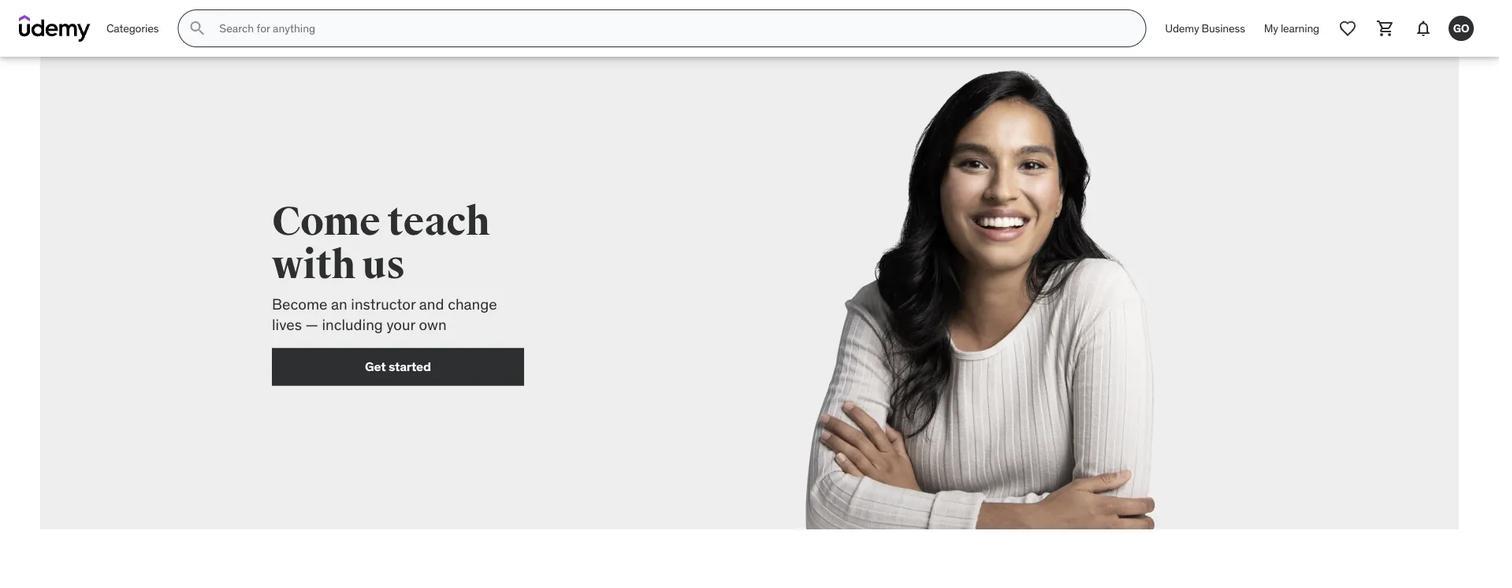 Task type: vqa. For each thing, say whether or not it's contained in the screenshot.
existing english courses on redux framework
no



Task type: describe. For each thing, give the bounding box(es) containing it.
including
[[322, 315, 383, 334]]

go
[[1453, 21, 1470, 35]]

go link
[[1443, 9, 1480, 47]]

come teach with us become an instructor and change lives — including your own
[[272, 197, 497, 334]]

us
[[363, 241, 405, 290]]

get
[[365, 359, 386, 375]]

shopping cart with 0 items image
[[1376, 19, 1395, 38]]

my learning link
[[1255, 9, 1329, 47]]

become
[[272, 295, 328, 313]]

udemy business link
[[1156, 9, 1255, 47]]

your
[[387, 315, 415, 334]]

udemy image
[[19, 15, 91, 42]]

—
[[305, 315, 318, 334]]



Task type: locate. For each thing, give the bounding box(es) containing it.
business
[[1202, 21, 1245, 35]]

my learning
[[1264, 21, 1320, 35]]

submit search image
[[188, 19, 207, 38]]

categories button
[[97, 9, 168, 47]]

lives
[[272, 315, 302, 334]]

instructor
[[351, 295, 416, 313]]

an
[[331, 295, 347, 313]]

started
[[389, 359, 431, 375]]

come
[[272, 197, 380, 247]]

categories
[[106, 21, 159, 35]]

Search for anything text field
[[216, 15, 1127, 42]]

wishlist image
[[1339, 19, 1357, 38]]

and
[[419, 295, 444, 313]]

udemy
[[1165, 21, 1199, 35]]

get started
[[365, 359, 431, 375]]

get started link
[[272, 348, 524, 386]]

own
[[419, 315, 447, 334]]

learning
[[1281, 21, 1320, 35]]

change
[[448, 295, 497, 313]]

notifications image
[[1414, 19, 1433, 38]]

with
[[272, 241, 355, 290]]

udemy business
[[1165, 21, 1245, 35]]

teach
[[387, 197, 490, 247]]

my
[[1264, 21, 1278, 35]]



